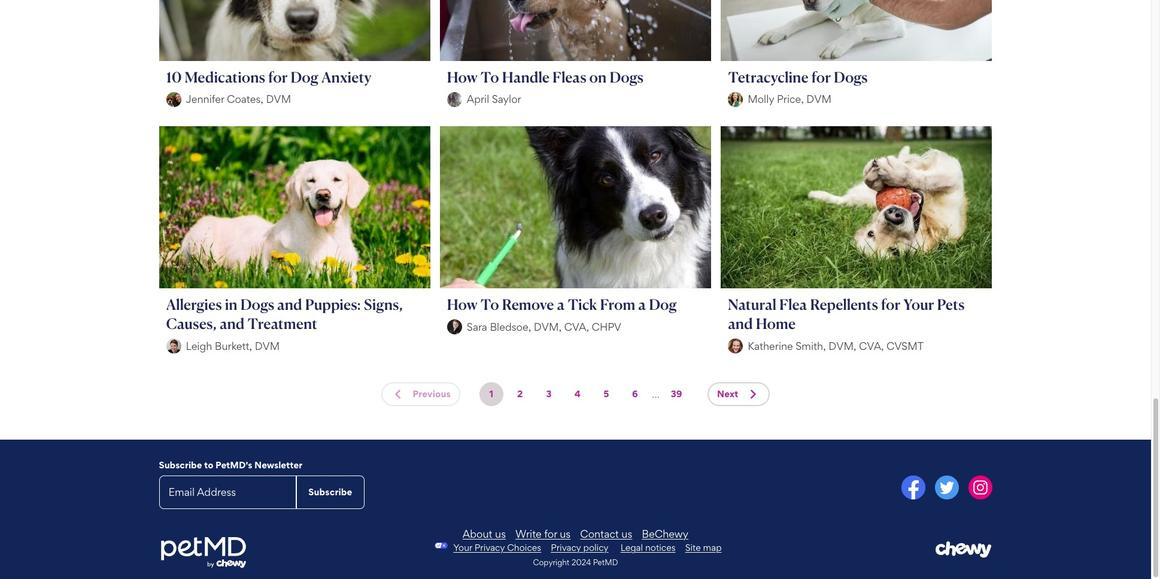 Task type: describe. For each thing, give the bounding box(es) containing it.
cva, for a
[[564, 321, 589, 333]]

legal element
[[621, 543, 722, 554]]

us for about us
[[495, 528, 506, 541]]

1 privacy from the left
[[475, 543, 505, 554]]

6 link
[[623, 383, 647, 407]]

burkett,
[[215, 340, 252, 353]]

site map
[[685, 543, 722, 554]]

your privacy choices
[[453, 543, 541, 554]]

privacy policy link
[[551, 543, 609, 554]]

leigh
[[186, 340, 212, 353]]

newsletter
[[254, 460, 302, 471]]

april
[[467, 93, 489, 106]]

by image for 10 medications for dog anxiety
[[166, 92, 181, 107]]

treatment
[[248, 315, 317, 333]]

by image for allergies in dogs and puppies: signs, causes, and treatment
[[166, 339, 181, 354]]

your privacy choices link
[[453, 543, 541, 554]]

in
[[225, 296, 237, 314]]

petmd home image
[[159, 536, 247, 570]]

legal
[[621, 543, 643, 554]]

dvm, for remove
[[534, 321, 562, 333]]

by image
[[447, 92, 462, 107]]

legal notices link
[[621, 543, 676, 554]]

contact us
[[580, 528, 632, 541]]

your inside the privacy element
[[453, 543, 472, 554]]

5
[[604, 389, 609, 400]]

jennifer
[[186, 93, 224, 106]]

39 link
[[665, 383, 689, 407]]

how to remove a tick from a dog
[[447, 296, 677, 314]]

pets
[[937, 296, 965, 314]]

petmd
[[593, 558, 618, 568]]

about
[[463, 528, 493, 541]]

katherine smith, dvm, cva, cvsmt
[[748, 340, 924, 353]]

signs,
[[364, 296, 403, 314]]

coates,
[[227, 93, 263, 106]]

about us
[[463, 528, 506, 541]]

4
[[575, 389, 581, 400]]

remove
[[502, 296, 554, 314]]

tetracycline
[[728, 68, 809, 86]]

sara bledsoe, dvm, cva, chpv
[[467, 321, 622, 333]]

next link
[[708, 383, 770, 407]]

smith,
[[796, 340, 826, 353]]

dvm for for
[[807, 93, 832, 106]]

flea
[[780, 296, 807, 314]]

10
[[166, 68, 182, 86]]

for up molly price, dvm
[[812, 68, 831, 86]]

dvm for medications
[[266, 93, 291, 106]]

molly
[[748, 93, 774, 106]]

tetracycline for dogs
[[728, 68, 868, 86]]

bledsoe,
[[490, 321, 531, 333]]

3 link
[[537, 383, 561, 407]]

cvsmt
[[887, 340, 924, 353]]

saylor
[[492, 93, 521, 106]]

how to handle fleas on dogs
[[447, 68, 644, 86]]

subscribe button
[[297, 476, 364, 510]]

2 a from the left
[[638, 296, 646, 314]]

privacy policy
[[551, 543, 609, 554]]

3
[[546, 389, 552, 400]]

my privacy choices image
[[429, 543, 453, 549]]

for inside natural flea repellents for your pets and home
[[881, 296, 901, 314]]

2024
[[572, 558, 591, 568]]

dogs for tetracycline for dogs
[[834, 68, 868, 86]]

next
[[717, 389, 739, 400]]

by image for how to remove a tick from a dog
[[447, 320, 462, 335]]

1 horizontal spatial dogs
[[610, 68, 644, 86]]

how for how to remove a tick from a dog
[[447, 296, 478, 314]]

site
[[685, 543, 701, 554]]

write for us link
[[516, 528, 571, 541]]

facebook image
[[901, 476, 925, 500]]

bechewy link
[[642, 528, 689, 541]]

dogs for allergies in dogs and puppies: signs, causes, and treatment
[[240, 296, 274, 314]]

write for us
[[516, 528, 571, 541]]

medications
[[185, 68, 265, 86]]

4 link
[[566, 383, 590, 407]]

2 link
[[508, 383, 532, 407]]

molly price, dvm
[[748, 93, 832, 106]]

about petmd element
[[299, 528, 852, 541]]

subscribe to petmd's newsletter
[[159, 460, 302, 471]]

on
[[589, 68, 607, 86]]

causes,
[[166, 315, 217, 333]]

0 horizontal spatial dog
[[291, 68, 319, 86]]

twitter image
[[935, 476, 959, 500]]

for up the jennifer coates, dvm
[[268, 68, 288, 86]]

anxiety
[[322, 68, 371, 86]]



Task type: locate. For each thing, give the bounding box(es) containing it.
cva, left "cvsmt"
[[859, 340, 884, 353]]

1 how from the top
[[447, 68, 478, 86]]

a left tick
[[557, 296, 565, 314]]

1 horizontal spatial your
[[904, 296, 934, 314]]

6
[[632, 389, 638, 400]]

and down in
[[220, 315, 245, 333]]

1 vertical spatial dog
[[649, 296, 677, 314]]

and up treatment
[[277, 296, 302, 314]]

dvm down treatment
[[255, 340, 280, 353]]

dvm
[[266, 93, 291, 106], [807, 93, 832, 106], [255, 340, 280, 353]]

by image left leigh
[[166, 339, 181, 354]]

to for handle
[[481, 68, 499, 86]]

by image
[[166, 92, 181, 107], [728, 92, 743, 107], [447, 320, 462, 335], [166, 339, 181, 354], [728, 339, 743, 354]]

0 horizontal spatial privacy
[[475, 543, 505, 554]]

dogs
[[610, 68, 644, 86], [834, 68, 868, 86], [240, 296, 274, 314]]

for
[[268, 68, 288, 86], [812, 68, 831, 86], [881, 296, 901, 314], [544, 528, 557, 541]]

instagram image
[[968, 476, 992, 500]]

by image left molly
[[728, 92, 743, 107]]

repellents
[[810, 296, 878, 314]]

write
[[516, 528, 542, 541]]

privacy element
[[429, 543, 609, 554]]

how
[[447, 68, 478, 86], [447, 296, 478, 314]]

0 horizontal spatial and
[[220, 315, 245, 333]]

site map link
[[685, 543, 722, 554]]

dvm, right smith,
[[829, 340, 857, 353]]

by image left "katherine"
[[728, 339, 743, 354]]

1 vertical spatial cva,
[[859, 340, 884, 353]]

2 privacy from the left
[[551, 543, 581, 554]]

10 medications for dog anxiety
[[166, 68, 371, 86]]

to for remove
[[481, 296, 499, 314]]

2 horizontal spatial and
[[728, 315, 753, 333]]

to up sara
[[481, 296, 499, 314]]

2 horizontal spatial us
[[622, 528, 632, 541]]

us
[[495, 528, 506, 541], [560, 528, 571, 541], [622, 528, 632, 541]]

0 horizontal spatial us
[[495, 528, 506, 541]]

bechewy
[[642, 528, 689, 541]]

for right write
[[544, 528, 557, 541]]

contact
[[580, 528, 619, 541]]

us up legal
[[622, 528, 632, 541]]

by image for natural flea repellents for your pets and home
[[728, 339, 743, 354]]

chewy logo image
[[935, 541, 992, 559]]

0 horizontal spatial dvm,
[[534, 321, 562, 333]]

and down natural
[[728, 315, 753, 333]]

1 to from the top
[[481, 68, 499, 86]]

dog left anxiety
[[291, 68, 319, 86]]

your down about
[[453, 543, 472, 554]]

subscribe inside button
[[308, 487, 352, 498]]

by image for tetracycline for dogs
[[728, 92, 743, 107]]

dog
[[291, 68, 319, 86], [649, 296, 677, 314]]

2 to from the top
[[481, 296, 499, 314]]

from
[[600, 296, 635, 314]]

3 us from the left
[[622, 528, 632, 541]]

copyright
[[533, 558, 570, 568]]

fleas
[[553, 68, 587, 86]]

your inside natural flea repellents for your pets and home
[[904, 296, 934, 314]]

0 vertical spatial dog
[[291, 68, 319, 86]]

copyright 2024 petmd
[[533, 558, 618, 568]]

cva,
[[564, 321, 589, 333], [859, 340, 884, 353]]

1 horizontal spatial cva,
[[859, 340, 884, 353]]

and inside natural flea repellents for your pets and home
[[728, 315, 753, 333]]

1 vertical spatial dvm,
[[829, 340, 857, 353]]

by image down 10
[[166, 92, 181, 107]]

2
[[517, 389, 523, 400]]

39
[[671, 389, 682, 400]]

cva, for for
[[859, 340, 884, 353]]

0 vertical spatial dvm,
[[534, 321, 562, 333]]

5 link
[[594, 383, 618, 407]]

us up privacy policy
[[560, 528, 571, 541]]

map
[[703, 543, 722, 554]]

1 horizontal spatial and
[[277, 296, 302, 314]]

subscribe for subscribe
[[308, 487, 352, 498]]

how for how to handle fleas on dogs
[[447, 68, 478, 86]]

how up by icon
[[447, 68, 478, 86]]

sara
[[467, 321, 487, 333]]

1 us from the left
[[495, 528, 506, 541]]

price,
[[777, 93, 804, 106]]

april saylor
[[467, 93, 521, 106]]

how up sara
[[447, 296, 478, 314]]

for up "cvsmt"
[[881, 296, 901, 314]]

us for contact us
[[622, 528, 632, 541]]

1 horizontal spatial us
[[560, 528, 571, 541]]

handle
[[502, 68, 550, 86]]

policy
[[583, 543, 609, 554]]

1 vertical spatial to
[[481, 296, 499, 314]]

…
[[652, 388, 660, 401]]

choices
[[507, 543, 541, 554]]

and
[[277, 296, 302, 314], [220, 315, 245, 333], [728, 315, 753, 333]]

to
[[481, 68, 499, 86], [481, 296, 499, 314]]

privacy
[[475, 543, 505, 554], [551, 543, 581, 554]]

2 how from the top
[[447, 296, 478, 314]]

dog right 'from'
[[649, 296, 677, 314]]

home
[[756, 315, 796, 333]]

privacy down about us
[[475, 543, 505, 554]]

puppies:
[[305, 296, 361, 314]]

0 vertical spatial subscribe
[[159, 460, 202, 471]]

about us link
[[463, 528, 506, 541]]

by image left sara
[[447, 320, 462, 335]]

dvm right 'price,'
[[807, 93, 832, 106]]

1 vertical spatial your
[[453, 543, 472, 554]]

leigh burkett, dvm
[[186, 340, 280, 353]]

jennifer coates, dvm
[[186, 93, 291, 106]]

1 vertical spatial how
[[447, 296, 478, 314]]

us up your privacy choices
[[495, 528, 506, 541]]

0 vertical spatial cva,
[[564, 321, 589, 333]]

privacy down about petmd element
[[551, 543, 581, 554]]

subscribe for subscribe to petmd's newsletter
[[159, 460, 202, 471]]

0 horizontal spatial cva,
[[564, 321, 589, 333]]

a right 'from'
[[638, 296, 646, 314]]

dogs inside allergies in dogs and puppies: signs, causes, and treatment
[[240, 296, 274, 314]]

natural
[[728, 296, 777, 314]]

None email field
[[159, 476, 297, 510]]

petmd's
[[216, 460, 252, 471]]

0 horizontal spatial dogs
[[240, 296, 274, 314]]

0 vertical spatial to
[[481, 68, 499, 86]]

0 horizontal spatial subscribe
[[159, 460, 202, 471]]

to up april saylor
[[481, 68, 499, 86]]

subscribe
[[159, 460, 202, 471], [308, 487, 352, 498]]

contact us link
[[580, 528, 632, 541]]

1 horizontal spatial a
[[638, 296, 646, 314]]

allergies in dogs and puppies: signs, causes, and treatment
[[166, 296, 403, 333]]

1 horizontal spatial subscribe
[[308, 487, 352, 498]]

dvm, for repellents
[[829, 340, 857, 353]]

katherine
[[748, 340, 793, 353]]

tick
[[568, 296, 597, 314]]

a
[[557, 296, 565, 314], [638, 296, 646, 314]]

1 horizontal spatial privacy
[[551, 543, 581, 554]]

1 a from the left
[[557, 296, 565, 314]]

chpv
[[592, 321, 622, 333]]

1 horizontal spatial dvm,
[[829, 340, 857, 353]]

0 vertical spatial how
[[447, 68, 478, 86]]

2 us from the left
[[560, 528, 571, 541]]

cva, down tick
[[564, 321, 589, 333]]

1 vertical spatial subscribe
[[308, 487, 352, 498]]

natural flea repellents for your pets and home
[[728, 296, 965, 333]]

social element
[[580, 476, 992, 503]]

0 horizontal spatial a
[[557, 296, 565, 314]]

dvm, down how to remove a tick from a dog on the bottom of page
[[534, 321, 562, 333]]

dvm for in
[[255, 340, 280, 353]]

1 horizontal spatial dog
[[649, 296, 677, 314]]

to
[[204, 460, 213, 471]]

legal notices
[[621, 543, 676, 554]]

your left "pets"
[[904, 296, 934, 314]]

notices
[[645, 543, 676, 554]]

0 vertical spatial your
[[904, 296, 934, 314]]

dvm down the 10 medications for dog anxiety
[[266, 93, 291, 106]]

dvm,
[[534, 321, 562, 333], [829, 340, 857, 353]]

0 horizontal spatial your
[[453, 543, 472, 554]]

allergies
[[166, 296, 222, 314]]

2 horizontal spatial dogs
[[834, 68, 868, 86]]



Task type: vqa. For each thing, say whether or not it's contained in the screenshot.


